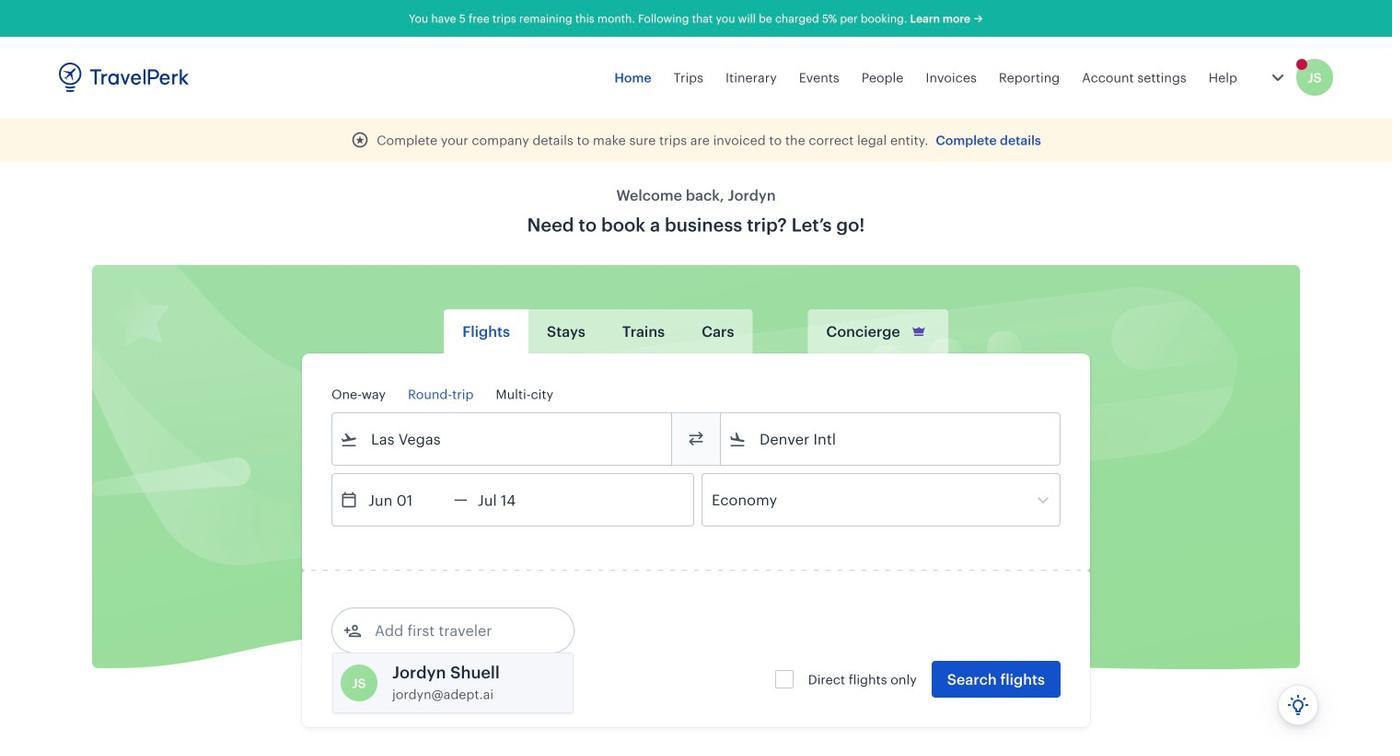 Task type: describe. For each thing, give the bounding box(es) containing it.
Depart text field
[[358, 474, 454, 526]]

Return text field
[[468, 474, 563, 526]]

Add first traveler search field
[[362, 616, 553, 645]]

To search field
[[747, 424, 1036, 454]]



Task type: locate. For each thing, give the bounding box(es) containing it.
From search field
[[358, 424, 647, 454]]



